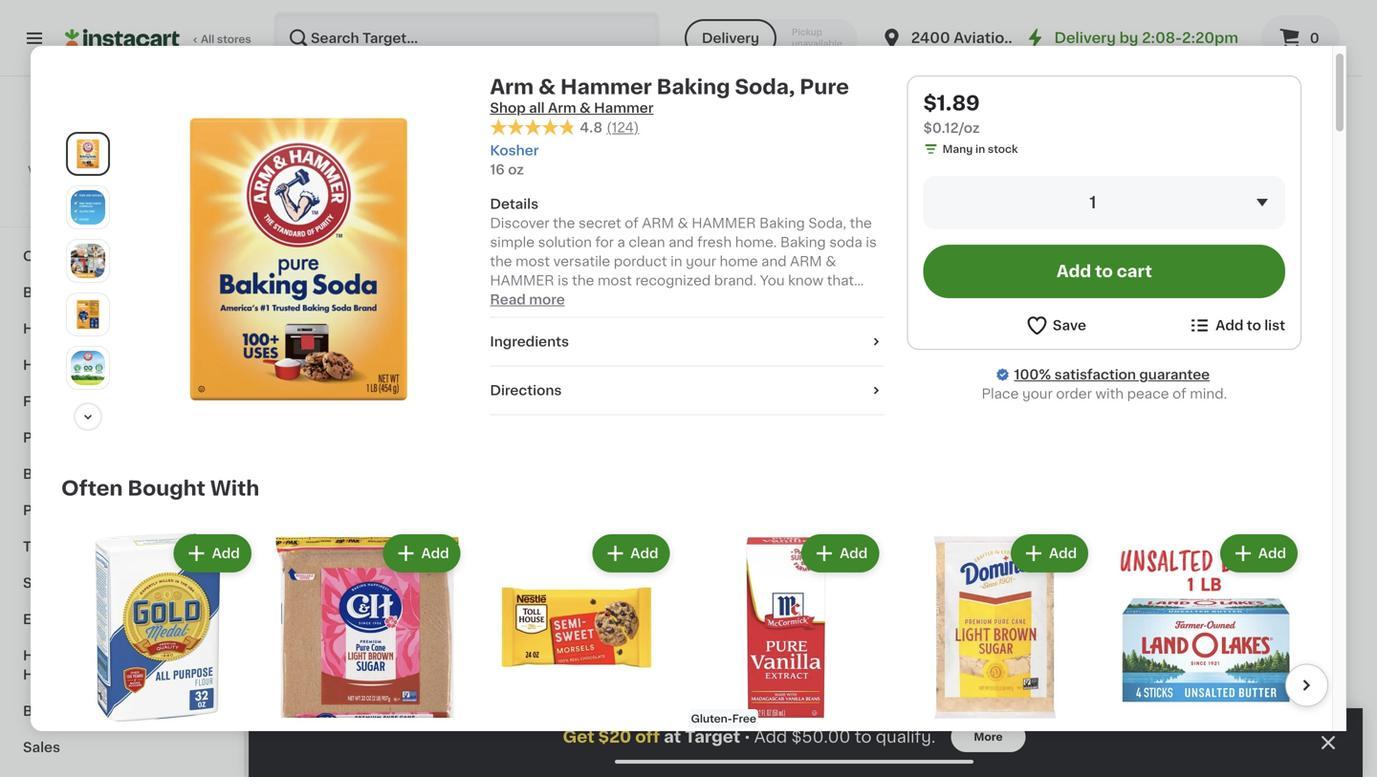 Task type: locate. For each thing, give the bounding box(es) containing it.
$1.39 element
[[1164, 1, 1325, 26]]

0 horizontal spatial stock
[[988, 144, 1018, 154]]

in for 3
[[1041, 524, 1051, 535]]

0 horizontal spatial cucumber
[[638, 48, 709, 61]]

goods down prepared foods
[[51, 213, 97, 227]]

16 down kosher
[[490, 163, 505, 177]]

1 vertical spatial oz
[[508, 163, 524, 177]]

onion
[[333, 29, 374, 42], [493, 29, 534, 42]]

onion right yellow
[[333, 29, 374, 42]]

59
[[489, 387, 504, 397]]

2:08-
[[1142, 31, 1182, 45]]

1 horizontal spatial stock
[[1053, 524, 1083, 535]]

onion for yellow onion
[[333, 29, 374, 42]]

cart down baking at the top
[[400, 232, 428, 245]]

& right improvement
[[164, 649, 175, 663]]

& left the soups
[[130, 250, 141, 263]]

toll house chocolate chip cookie dough
[[462, 411, 605, 444]]

2 1, from the left
[[843, 414, 851, 424]]

1 vertical spatial view
[[1104, 616, 1137, 630]]

0 vertical spatial 100% satisfaction guarantee
[[49, 199, 203, 210]]

details button
[[490, 195, 884, 214]]

off down $5.99 element
[[900, 414, 915, 424]]

0 vertical spatial view
[[28, 165, 54, 175]]

canned goods & soups
[[23, 250, 187, 263]]

0 vertical spatial guarantee
[[147, 199, 203, 210]]

prepared
[[23, 177, 86, 190]]

off down directions button
[[724, 414, 740, 424]]

add
[[351, 232, 379, 245], [579, 232, 607, 245], [755, 232, 783, 245], [930, 232, 958, 245], [1106, 232, 1134, 245], [1281, 232, 1309, 245], [1057, 263, 1091, 280], [1216, 319, 1244, 332], [212, 547, 240, 561], [421, 547, 449, 561], [631, 547, 658, 561], [840, 547, 868, 561], [1049, 547, 1077, 561], [1258, 547, 1286, 561], [404, 689, 432, 702], [755, 689, 783, 702], [930, 689, 958, 702], [1106, 689, 1134, 702], [1281, 689, 1309, 702], [754, 729, 787, 746]]

0 horizontal spatial onion
[[333, 29, 374, 42]]

1 vertical spatial frozen
[[287, 613, 359, 633]]

3 left mind.
[[1175, 386, 1189, 406]]

health care
[[23, 359, 105, 372]]

cucumber inside english seedless cucumber
[[638, 48, 709, 61]]

frozen up bakery
[[23, 68, 70, 81]]

1 vertical spatial with
[[1095, 387, 1124, 401]]

add to cart button
[[311, 221, 441, 256], [924, 245, 1285, 298]]

all stores
[[201, 34, 251, 44]]

good & gather baby- cut carrots 16 oz
[[1164, 29, 1310, 77]]

1 field
[[924, 176, 1285, 230]]

party & gift supplies link
[[11, 420, 232, 456]]

view all (50+)
[[1104, 616, 1196, 630]]

with down 100% satisfaction guarantee link
[[1095, 387, 1124, 401]]

cucumber inside the 2 mini cucumber
[[845, 29, 916, 42]]

0 vertical spatial goods
[[51, 213, 97, 227]]

cart
[[400, 232, 428, 245], [1117, 263, 1152, 280]]

home improvement & hardware link
[[11, 638, 232, 693]]

get down $5.99 element
[[853, 414, 871, 424]]

stock for $0.12/oz
[[988, 144, 1018, 154]]

0 horizontal spatial 99
[[1015, 387, 1030, 397]]

0 horizontal spatial cart
[[400, 232, 428, 245]]

1 horizontal spatial 99
[[1190, 387, 1205, 397]]

all inside popup button
[[1140, 616, 1156, 630]]

buy 1, get 25% off down $5.99 element
[[819, 414, 915, 424]]

1 horizontal spatial 25%
[[874, 414, 897, 424]]

1 horizontal spatial target
[[685, 729, 740, 746]]

enlarge baking ingredients arm & hammer baking soda, pure hero (opens in a new tab) image
[[71, 137, 105, 171]]

buy
[[644, 414, 665, 424], [819, 414, 840, 424]]

100% satisfaction guarantee up place your order with peace of mind. on the right
[[1014, 368, 1210, 382]]

100% up your
[[1014, 368, 1051, 382]]

to inside button
[[1247, 319, 1261, 332]]

bought
[[128, 479, 205, 499]]

by
[[1120, 31, 1139, 45]]

guarantee up of
[[1139, 368, 1210, 382]]

$ inside $ 1 89
[[291, 387, 298, 397]]

target up "policy."
[[100, 143, 144, 156]]

delivery up 'soda,'
[[702, 32, 759, 45]]

delivery button
[[685, 19, 777, 57]]

delivery for delivery by 2:08-2:20pm
[[1054, 31, 1116, 45]]

gluten-free
[[691, 714, 756, 725]]

item carousel region containing add
[[61, 523, 1328, 778]]

dry goods & pasta link
[[11, 202, 232, 238]]

1 for yellow
[[298, 3, 307, 23]]

1 horizontal spatial get
[[853, 414, 871, 424]]

1 buy 1, get 25% off from the left
[[644, 414, 740, 424]]

oz down cut
[[1179, 66, 1191, 77]]

1 horizontal spatial buy
[[819, 414, 840, 424]]

1, down $5.99 element
[[843, 414, 851, 424]]

seedless
[[690, 29, 752, 42]]

stock for 3
[[1053, 524, 1083, 535]]

& up 4.8
[[580, 101, 591, 115]]

all
[[201, 34, 214, 44]]

0 horizontal spatial 16
[[490, 163, 505, 177]]

many in stock for $0.12/oz
[[943, 144, 1018, 154]]

0 horizontal spatial buy 1, get 25% off
[[644, 414, 740, 424]]

satisfaction up place your order with peace of mind. on the right
[[1054, 368, 1136, 382]]

supplies
[[108, 431, 168, 445]]

1, down directions button
[[668, 414, 675, 424]]

0 horizontal spatial get
[[678, 414, 696, 424]]

health
[[23, 359, 69, 372]]

0 horizontal spatial off
[[635, 729, 660, 746]]

1 horizontal spatial add to cart
[[1057, 263, 1152, 280]]

1 vertical spatial target
[[685, 729, 740, 746]]

1 horizontal spatial oz
[[1179, 66, 1191, 77]]

1 horizontal spatial 100% satisfaction guarantee
[[1014, 368, 1210, 382]]

instacart.
[[104, 180, 156, 191]]

16 down cut
[[1164, 66, 1176, 77]]

100% satisfaction guarantee up pasta
[[49, 199, 203, 210]]

0 horizontal spatial 100% satisfaction guarantee
[[49, 199, 203, 210]]

$0.12/oz
[[924, 121, 980, 135]]

99 right of
[[1190, 387, 1205, 397]]

electronics
[[23, 613, 101, 626]]

view inside view pricing policy. not affiliated with instacart.
[[28, 165, 54, 175]]

1 horizontal spatial $ 3 99
[[1168, 386, 1205, 406]]

1 horizontal spatial buy 1, get 25% off button
[[813, 216, 974, 518]]

$ 1 89
[[291, 386, 323, 406]]

view pricing policy. not affiliated with instacart.
[[28, 165, 207, 191]]

delivery for delivery
[[702, 32, 759, 45]]

1 vertical spatial goods
[[80, 250, 126, 263]]

guarantee down affiliated on the top left
[[147, 199, 203, 210]]

0 horizontal spatial with
[[78, 180, 102, 191]]

with
[[78, 180, 102, 191], [1095, 387, 1124, 401]]

view up prepared
[[28, 165, 54, 175]]

in for $0.12/oz
[[976, 144, 985, 154]]

treatment tracker modal dialog
[[249, 709, 1363, 778]]

1,
[[668, 414, 675, 424], [843, 414, 851, 424]]

frozen left desserts
[[287, 613, 359, 633]]

sporting goods
[[23, 577, 132, 590]]

health care link
[[11, 347, 232, 384]]

1 horizontal spatial buy 1, get 25% off
[[819, 414, 915, 424]]

get down directions button
[[678, 414, 696, 424]]

$5.99 element
[[813, 384, 974, 408]]

39
[[659, 4, 674, 15]]

cart down 1 field
[[1117, 263, 1152, 280]]

& right books
[[69, 705, 80, 718]]

1 horizontal spatial delivery
[[1054, 31, 1116, 45]]

satisfaction down foods
[[80, 199, 145, 210]]

see eligible items button
[[1164, 545, 1325, 577]]

0 vertical spatial oz
[[1179, 66, 1191, 77]]

0 horizontal spatial delivery
[[702, 32, 759, 45]]

all left arm
[[529, 101, 545, 115]]

cucumber right mini at the right top of page
[[845, 29, 916, 42]]

0 vertical spatial target
[[100, 143, 144, 156]]

onion down the 79
[[493, 29, 534, 42]]

add to cart down baking at the top
[[351, 232, 428, 245]]

chocolate
[[536, 411, 605, 425]]

to right $50.00
[[855, 729, 872, 746]]

cucumber for english
[[638, 48, 709, 61]]

1 horizontal spatial cart
[[1117, 263, 1152, 280]]

add inside add to list button
[[1216, 319, 1244, 332]]

1 onion from the left
[[333, 29, 374, 42]]

1 vertical spatial cart
[[1117, 263, 1152, 280]]

$ inside $ 1 19
[[291, 4, 298, 15]]

holiday
[[287, 156, 369, 176]]

1 horizontal spatial 3
[[1175, 386, 1189, 406]]

2 vertical spatial goods
[[86, 577, 132, 590]]

toys & games
[[23, 540, 123, 554]]

$
[[291, 4, 298, 15], [466, 4, 473, 15], [642, 4, 649, 15], [291, 387, 298, 397], [993, 387, 1000, 397], [1168, 387, 1175, 397]]

0 horizontal spatial view
[[28, 165, 54, 175]]

0 horizontal spatial buy
[[644, 414, 665, 424]]

1 horizontal spatial 16
[[1164, 66, 1176, 77]]

0 vertical spatial 100%
[[49, 199, 78, 210]]

100% satisfaction guarantee button
[[30, 193, 214, 212]]

add to list
[[1216, 319, 1285, 332]]

view pricing policy. not affiliated with instacart. link
[[15, 163, 229, 193]]

2400 aviation dr button
[[881, 11, 1035, 65]]

pets link
[[11, 493, 232, 529]]

0 horizontal spatial add to cart
[[351, 232, 428, 245]]

item carousel region
[[287, 147, 1325, 589], [61, 523, 1328, 778], [287, 604, 1325, 778]]

save
[[1053, 319, 1086, 332]]

0 horizontal spatial buy 1, get 25% off button
[[638, 216, 798, 518]]

2 horizontal spatial stock
[[1229, 524, 1259, 535]]

$ for english seedless cucumber
[[642, 4, 649, 15]]

item carousel region containing holiday baking
[[287, 147, 1325, 589]]

bakery link
[[11, 93, 232, 129]]

1 horizontal spatial onion
[[493, 29, 534, 42]]

english seedless cucumber
[[638, 29, 752, 61]]

house
[[489, 411, 532, 425]]

0 horizontal spatial 3
[[1000, 386, 1013, 406]]

gluten-free button
[[689, 531, 883, 778]]

1
[[298, 3, 307, 23], [473, 3, 482, 23], [649, 3, 658, 23], [1090, 195, 1096, 211], [298, 386, 307, 406]]

all stores link
[[65, 11, 252, 65]]

0 vertical spatial cucumber
[[845, 29, 916, 42]]

0 horizontal spatial all
[[529, 101, 545, 115]]

party
[[23, 431, 60, 445]]

$ left 39
[[642, 4, 649, 15]]

delivery left by
[[1054, 31, 1116, 45]]

household
[[23, 322, 98, 336]]

$ left the 79
[[466, 4, 473, 15]]

100% down prepared
[[49, 199, 78, 210]]

all inside arm & hammer baking soda, pure shop all arm & hammer
[[529, 101, 545, 115]]

3
[[1000, 386, 1013, 406], [1175, 386, 1189, 406]]

0 vertical spatial with
[[78, 180, 102, 191]]

1 99 from the left
[[1015, 387, 1030, 397]]

0 vertical spatial satisfaction
[[80, 199, 145, 210]]

1 horizontal spatial add to cart button
[[924, 245, 1285, 298]]

gluten-
[[691, 714, 732, 725]]

all
[[529, 101, 545, 115], [1140, 616, 1156, 630]]

1 horizontal spatial 1,
[[843, 414, 851, 424]]

1 horizontal spatial view
[[1104, 616, 1137, 630]]

baby link
[[11, 456, 232, 493]]

1 horizontal spatial all
[[1140, 616, 1156, 630]]

2 buy 1, get 25% off button from the left
[[813, 216, 974, 518]]

eligible
[[1213, 554, 1263, 568]]

kosher 16 oz
[[490, 144, 539, 177]]

$ left mind.
[[1168, 387, 1175, 397]]

0 horizontal spatial 100%
[[49, 199, 78, 210]]

1 horizontal spatial guarantee
[[1139, 368, 1210, 382]]

frozen for frozen desserts
[[287, 613, 359, 633]]

frozen for frozen
[[23, 68, 70, 81]]

25% down $5.99 element
[[874, 414, 897, 424]]

1 horizontal spatial satisfaction
[[1054, 368, 1136, 382]]

to left list
[[1247, 319, 1261, 332]]

add to cart
[[351, 232, 428, 245], [1057, 263, 1152, 280]]

1 vertical spatial 100% satisfaction guarantee
[[1014, 368, 1210, 382]]

0 vertical spatial all
[[529, 101, 545, 115]]

0 horizontal spatial target
[[100, 143, 144, 156]]

0 horizontal spatial in
[[976, 144, 985, 154]]

$ left the 19 on the top left of the page
[[291, 4, 298, 15]]

0 vertical spatial 16
[[1164, 66, 1176, 77]]

service type group
[[685, 19, 858, 57]]

off left at
[[635, 729, 660, 746]]

$ inside $ 1 79
[[466, 4, 473, 15]]

$ left "89"
[[291, 387, 298, 397]]

baking
[[374, 156, 446, 176]]

2 $ 3 99 from the left
[[1168, 386, 1205, 406]]

guarantee inside button
[[147, 199, 203, 210]]

1 vertical spatial cucumber
[[638, 48, 709, 61]]

1 horizontal spatial many
[[1008, 524, 1038, 535]]

product group containing 1
[[287, 216, 447, 503]]

all left (50+)
[[1140, 616, 1156, 630]]

0 horizontal spatial 25%
[[698, 414, 721, 424]]

see
[[1184, 554, 1210, 568]]

1 vertical spatial 16
[[490, 163, 505, 177]]

add inside treatment tracker modal dialog
[[754, 729, 787, 746]]

view left (50+)
[[1104, 616, 1137, 630]]

cucumber down english
[[638, 48, 709, 61]]

$ inside $ 1 39
[[642, 4, 649, 15]]

many in stock for 3
[[1008, 524, 1083, 535]]

russet potato
[[989, 29, 1084, 42]]

2 buy from the left
[[819, 414, 840, 424]]

0 horizontal spatial satisfaction
[[80, 199, 145, 210]]

1 25% from the left
[[698, 414, 721, 424]]

place
[[982, 387, 1019, 401]]

with down pricing
[[78, 180, 102, 191]]

goods down games
[[86, 577, 132, 590]]

0 horizontal spatial guarantee
[[147, 199, 203, 210]]

0 horizontal spatial oz
[[508, 163, 524, 177]]

add to cart button up save
[[924, 245, 1285, 298]]

product group
[[287, 216, 447, 503], [462, 216, 623, 480], [638, 216, 798, 518], [813, 216, 974, 518], [989, 216, 1149, 541], [1164, 216, 1325, 577], [61, 531, 255, 778], [270, 531, 464, 778], [480, 531, 674, 778], [689, 531, 883, 778], [898, 531, 1092, 778], [1108, 531, 1302, 778], [287, 673, 447, 778], [638, 673, 798, 778], [813, 673, 974, 778], [989, 673, 1149, 778], [1164, 673, 1325, 778]]

0 horizontal spatial 1,
[[668, 414, 675, 424]]

delivery inside button
[[702, 32, 759, 45]]

1 vertical spatial all
[[1140, 616, 1156, 630]]

1 inside item carousel region
[[298, 386, 307, 406]]

satisfaction inside 100% satisfaction guarantee link
[[1054, 368, 1136, 382]]

★★★★★
[[490, 119, 576, 136], [490, 119, 576, 136]]

goods down "dry goods & pasta"
[[80, 250, 126, 263]]

frozen desserts
[[287, 613, 460, 633]]

1 horizontal spatial 100%
[[1014, 368, 1051, 382]]

get
[[678, 414, 696, 424], [853, 414, 871, 424]]

0 horizontal spatial many
[[943, 144, 973, 154]]

read
[[490, 293, 526, 307]]

delivery by 2:08-2:20pm
[[1054, 31, 1239, 45]]

1 horizontal spatial cucumber
[[845, 29, 916, 42]]

add to cart button down holiday baking link
[[311, 221, 441, 256]]

stock
[[988, 144, 1018, 154], [1053, 524, 1083, 535], [1229, 524, 1259, 535]]

deli link
[[11, 129, 232, 165]]

0 horizontal spatial frozen
[[23, 68, 70, 81]]

sporting goods link
[[11, 565, 232, 602]]

onion for red onion
[[493, 29, 534, 42]]

1 vertical spatial satisfaction
[[1054, 368, 1136, 382]]

0 vertical spatial add to cart
[[351, 232, 428, 245]]

add to cart up save
[[1057, 263, 1152, 280]]

25% down directions button
[[698, 414, 721, 424]]

arm
[[548, 101, 576, 115]]

3 left your
[[1000, 386, 1013, 406]]

99 left order
[[1015, 387, 1030, 397]]

1 horizontal spatial in
[[1041, 524, 1051, 535]]

many for 3
[[1008, 524, 1038, 535]]

see eligible items
[[1184, 554, 1305, 568]]

toll
[[462, 411, 485, 425]]

2 buy 1, get 25% off from the left
[[819, 414, 915, 424]]

0 vertical spatial cart
[[400, 232, 428, 245]]

oz down kosher
[[508, 163, 524, 177]]

16 inside good & gather baby- cut carrots 16 oz
[[1164, 66, 1176, 77]]

1 horizontal spatial frozen
[[287, 613, 359, 633]]

details
[[490, 198, 539, 211]]

$ 3 99 left order
[[993, 386, 1030, 406]]

buy 1, get 25% off down directions button
[[644, 414, 740, 424]]

& up the carrots
[[1205, 29, 1216, 42]]

stores
[[217, 34, 251, 44]]

0 vertical spatial frozen
[[23, 68, 70, 81]]

delivery
[[1054, 31, 1116, 45], [702, 32, 759, 45]]

buy down $5.99 element
[[819, 414, 840, 424]]

2 25% from the left
[[874, 414, 897, 424]]

target down gluten-
[[685, 729, 740, 746]]

$ 3 99 down 100% satisfaction guarantee link
[[1168, 386, 1205, 406]]

$ for many in stock
[[1168, 387, 1175, 397]]

buy down directions button
[[644, 414, 665, 424]]

many
[[943, 144, 973, 154], [1008, 524, 1038, 535], [1184, 524, 1214, 535]]

view inside popup button
[[1104, 616, 1137, 630]]

0 horizontal spatial $ 3 99
[[993, 386, 1030, 406]]

view for view all (50+)
[[1104, 616, 1137, 630]]

2 onion from the left
[[493, 29, 534, 42]]

2400
[[911, 31, 950, 45]]

sales link
[[11, 730, 232, 766]]

2
[[824, 3, 837, 23]]

None search field
[[274, 11, 660, 65]]



Task type: describe. For each thing, give the bounding box(es) containing it.
1 vertical spatial guarantee
[[1139, 368, 1210, 382]]

view for view pricing policy. not affiliated with instacart.
[[28, 165, 54, 175]]

enlarge baking ingredients arm & hammer baking soda, pure angle_top (opens in a new tab) image
[[71, 351, 105, 386]]

1 buy from the left
[[644, 414, 665, 424]]

save button
[[1025, 314, 1086, 338]]

foods
[[90, 177, 132, 190]]

magazines
[[84, 705, 158, 718]]

0 horizontal spatial add to cart button
[[311, 221, 441, 256]]

arm
[[490, 77, 534, 97]]

baking ingredients arm & hammer baking soda, pure hero image
[[130, 91, 467, 428]]

$1.89
[[924, 93, 980, 113]]

2 horizontal spatial off
[[900, 414, 915, 424]]

100% inside button
[[49, 199, 78, 210]]

red onion
[[462, 29, 534, 42]]

many for $0.12/oz
[[943, 144, 973, 154]]

$ left your
[[993, 387, 1000, 397]]

shop
[[490, 101, 526, 115]]

policy.
[[97, 165, 133, 175]]

at
[[664, 729, 681, 746]]

potato
[[1039, 29, 1084, 42]]

100% satisfaction guarantee link
[[1014, 365, 1210, 384]]

items
[[1267, 554, 1305, 568]]

floral
[[23, 395, 61, 408]]

1 buy 1, get 25% off button from the left
[[638, 216, 798, 518]]

books
[[23, 705, 66, 718]]

goods for dry
[[51, 213, 97, 227]]

enlarge baking ingredients arm & hammer baking soda, pure angle_left (opens in a new tab) image
[[71, 190, 105, 225]]

russet
[[989, 29, 1036, 42]]

english
[[638, 29, 687, 42]]

& left gift
[[64, 431, 75, 445]]

cart inside item carousel region
[[400, 232, 428, 245]]

dry goods & pasta
[[23, 213, 154, 227]]

with inside view pricing policy. not affiliated with instacart.
[[78, 180, 102, 191]]

to inside treatment tracker modal dialog
[[855, 729, 872, 746]]

your
[[1022, 387, 1053, 401]]

russet potato button
[[989, 0, 1149, 45]]

breakfast link
[[11, 274, 232, 311]]

dough
[[548, 430, 593, 444]]

sporting
[[23, 577, 83, 590]]

bakery
[[23, 104, 71, 118]]

breakfast
[[23, 286, 90, 299]]

19
[[308, 4, 321, 15]]

goods for sporting
[[86, 577, 132, 590]]

& up arm
[[538, 77, 556, 97]]

target inside treatment tracker modal dialog
[[685, 729, 740, 746]]

soda,
[[735, 77, 795, 97]]

1 $ 3 99 from the left
[[993, 386, 1030, 406]]

toys
[[23, 540, 56, 554]]

target link
[[100, 99, 144, 159]]

directions
[[490, 384, 562, 398]]

enlarge baking ingredients arm & hammer baking soda, pure angle_right (opens in a new tab) image
[[71, 244, 105, 278]]

1 horizontal spatial off
[[724, 414, 740, 424]]

4.8 (124)
[[580, 121, 639, 134]]

instacart logo image
[[65, 27, 180, 50]]

list
[[1265, 319, 1285, 332]]

100% satisfaction guarantee inside button
[[49, 199, 203, 210]]

household link
[[11, 311, 232, 347]]

games
[[73, 540, 123, 554]]

to down 1 field
[[1095, 263, 1113, 280]]

care
[[72, 359, 105, 372]]

qualify.
[[876, 729, 936, 746]]

& inside home improvement & hardware
[[164, 649, 175, 663]]

$ 1 19
[[291, 3, 321, 23]]

$ for yellow onion
[[291, 4, 298, 15]]

16 inside kosher 16 oz
[[490, 163, 505, 177]]

2 horizontal spatial in
[[1216, 524, 1226, 535]]

peace
[[1127, 387, 1169, 401]]

hammer
[[560, 77, 652, 97]]

free
[[732, 714, 756, 725]]

1 3 from the left
[[1000, 386, 1013, 406]]

$20
[[598, 729, 631, 746]]

to down baking at the top
[[382, 232, 397, 245]]

mini
[[813, 29, 842, 42]]

2 horizontal spatial many
[[1184, 524, 1214, 535]]

more
[[974, 732, 1003, 743]]

1 for english
[[649, 3, 658, 23]]

4.8
[[580, 121, 603, 134]]

•
[[744, 730, 750, 745]]

get
[[563, 729, 595, 746]]

2 get from the left
[[853, 414, 871, 424]]

canned
[[23, 250, 77, 263]]

carrots
[[1190, 48, 1240, 61]]

goods for canned
[[80, 250, 126, 263]]

2 99 from the left
[[1190, 387, 1205, 397]]

1 vertical spatial 100%
[[1014, 368, 1051, 382]]

gather
[[1219, 29, 1266, 42]]

oz inside good & gather baby- cut carrots 16 oz
[[1179, 66, 1191, 77]]

pricing
[[56, 165, 94, 175]]

item carousel region containing frozen desserts
[[287, 604, 1325, 778]]

cut
[[1164, 48, 1186, 61]]

good
[[1164, 29, 1202, 42]]

1 1, from the left
[[668, 414, 675, 424]]

yellow onion
[[287, 29, 374, 42]]

baby-
[[1269, 29, 1310, 42]]

1 get from the left
[[678, 414, 696, 424]]

1 for red
[[473, 3, 482, 23]]

dry
[[23, 213, 48, 227]]

& down 100% satisfaction guarantee button in the left of the page
[[101, 213, 112, 227]]

delivery by 2:08-2:20pm link
[[1024, 27, 1239, 50]]

enlarge baking ingredients arm & hammer baking soda, pure angle_back (opens in a new tab) image
[[71, 298, 105, 332]]

target logo image
[[104, 99, 140, 136]]

oz inside kosher 16 oz
[[508, 163, 524, 177]]

read more button
[[490, 290, 565, 310]]

79
[[484, 4, 497, 15]]

order
[[1056, 387, 1092, 401]]

& right toys
[[59, 540, 70, 554]]

often
[[61, 479, 123, 499]]

arm & hammer baking soda, pure shop all arm & hammer
[[490, 77, 849, 115]]

2 3 from the left
[[1175, 386, 1189, 406]]

$ 1 39
[[642, 3, 674, 23]]

satisfaction inside 100% satisfaction guarantee button
[[80, 199, 145, 210]]

$1.89 $0.12/oz
[[924, 93, 980, 135]]

with
[[210, 479, 259, 499]]

directions button
[[490, 381, 884, 400]]

baby
[[23, 468, 59, 481]]

1 vertical spatial add to cart
[[1057, 263, 1152, 280]]

holiday baking link
[[287, 154, 446, 177]]

dr
[[1017, 31, 1035, 45]]

1 horizontal spatial with
[[1095, 387, 1124, 401]]

& inside good & gather baby- cut carrots 16 oz
[[1205, 29, 1216, 42]]

view all (50+) button
[[1096, 604, 1217, 642]]

prepared foods link
[[11, 165, 232, 202]]

2 mini cucumber
[[813, 3, 916, 42]]

off inside treatment tracker modal dialog
[[635, 729, 660, 746]]

$ for red onion
[[466, 4, 473, 15]]

frozen link
[[11, 56, 232, 93]]

1 inside field
[[1090, 195, 1096, 211]]

books & magazines
[[23, 705, 158, 718]]

books & magazines link
[[11, 693, 232, 730]]

cucumber for 2
[[845, 29, 916, 42]]

soups
[[144, 250, 187, 263]]



Task type: vqa. For each thing, say whether or not it's contained in the screenshot.
Customer safety support link
no



